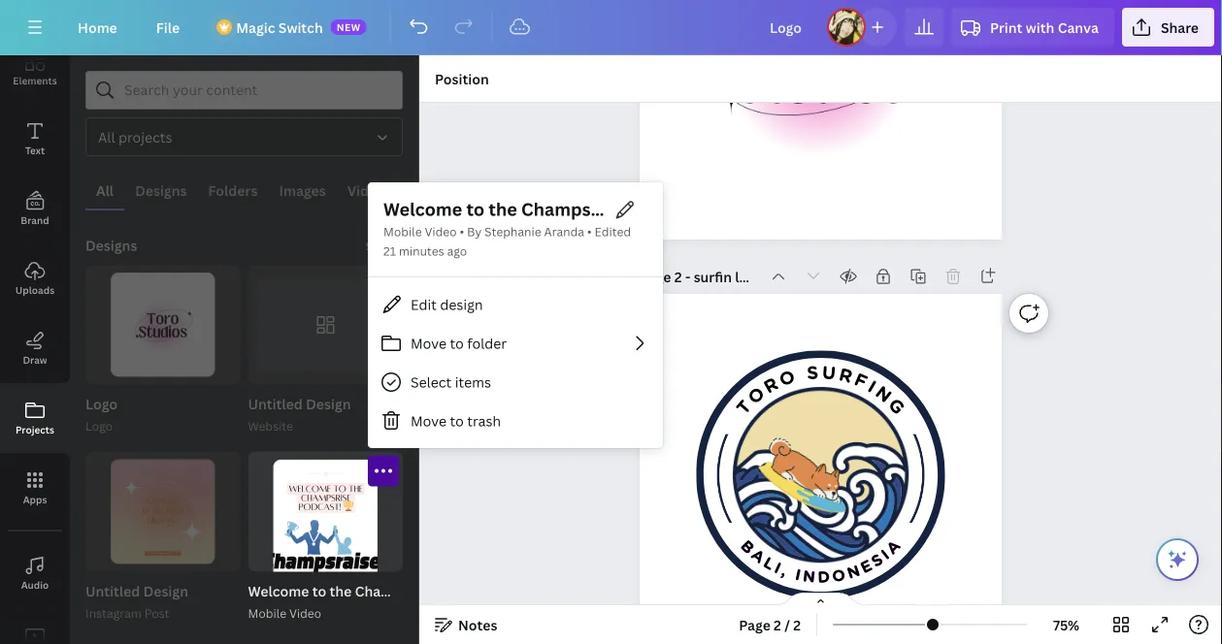 Task type: locate. For each thing, give the bounding box(es) containing it.
0 vertical spatial s
[[806, 362, 820, 384]]

podcast! inside button
[[631, 198, 705, 221]]

i right ,
[[794, 565, 803, 585]]

i right the e
[[877, 546, 893, 564]]

trash
[[467, 412, 501, 430]]

welcome for welcome to the champsrise podcast! 🏆
[[383, 198, 462, 221]]

2 horizontal spatial n
[[871, 382, 896, 407]]

1 vertical spatial move
[[411, 412, 447, 430]]

0 horizontal spatial r
[[760, 373, 782, 398]]

1 horizontal spatial untitled design group
[[248, 265, 403, 436]]

s u r f i n
[[806, 362, 896, 407]]

uploads
[[15, 283, 55, 297]]

to
[[466, 198, 485, 221], [450, 334, 464, 353], [450, 412, 464, 430], [312, 582, 326, 601]]

1 horizontal spatial 🏆
[[709, 198, 726, 221]]

1 vertical spatial untitled
[[85, 582, 140, 601]]

n inside 's u r f i n'
[[871, 382, 896, 407]]

designs inside button
[[135, 181, 187, 199]]

1 vertical spatial champsrise
[[355, 582, 436, 601]]

2 move from the top
[[411, 412, 447, 430]]

1 move from the top
[[411, 334, 447, 353]]

0 horizontal spatial design
[[143, 582, 188, 601]]

1 horizontal spatial welcome
[[383, 198, 462, 221]]

champsrise inside welcome to the champsrise podcast! 🏆 mobile video
[[355, 582, 436, 601]]

0 vertical spatial logo
[[85, 395, 118, 414]]

n
[[871, 382, 896, 407], [845, 561, 863, 583], [802, 567, 817, 587]]

untitled inside the untitled design website
[[248, 395, 303, 414]]

21
[[383, 243, 396, 259]]

mobile video
[[383, 224, 457, 240]]

1 vertical spatial mobile
[[248, 606, 286, 622]]

page for page 2 -
[[640, 267, 671, 286]]

brand button
[[0, 174, 70, 244]]

0 horizontal spatial welcome
[[248, 582, 309, 601]]

designs right all on the left top of the page
[[135, 181, 187, 199]]

aranda
[[544, 224, 584, 240]]

i up show pages "image"
[[772, 559, 784, 578]]

0 horizontal spatial untitled design group
[[85, 452, 240, 623]]

images
[[279, 181, 326, 199]]

group
[[248, 452, 403, 645]]

move down select
[[411, 412, 447, 430]]

untitled
[[248, 395, 303, 414], [85, 582, 140, 601]]

1 vertical spatial untitled design group
[[85, 452, 240, 623]]

move up select
[[411, 334, 447, 353]]

d
[[818, 568, 830, 587], [818, 568, 831, 587]]

welcome inside welcome to the champsrise podcast! 🏆 mobile video
[[248, 582, 309, 601]]

print with canva
[[990, 18, 1099, 36]]

to inside welcome to the champsrise podcast! 🏆 mobile video
[[312, 582, 326, 601]]

1 vertical spatial 🏆
[[500, 582, 514, 601]]

logo inside logo logo
[[85, 419, 113, 435]]

design
[[306, 395, 351, 414], [143, 582, 188, 601]]

i
[[864, 376, 880, 398], [877, 546, 893, 564], [772, 559, 784, 578], [794, 565, 803, 585]]

podcast! inside welcome to the champsrise podcast! 🏆 mobile video
[[440, 582, 497, 601]]

file
[[156, 18, 180, 36]]

website
[[248, 419, 293, 435]]

0 vertical spatial video
[[425, 224, 457, 240]]

page inside button
[[739, 616, 771, 634]]

to for move to folder
[[450, 334, 464, 353]]

1 horizontal spatial mobile
[[383, 224, 422, 240]]

1 vertical spatial design
[[143, 582, 188, 601]]

i inside the a l i ,
[[772, 559, 784, 578]]

2 right /
[[793, 616, 801, 634]]

file button
[[141, 8, 195, 47]]

0 vertical spatial design
[[306, 395, 351, 414]]

0 horizontal spatial untitled
[[85, 582, 140, 601]]

0 horizontal spatial page
[[640, 267, 671, 286]]

u
[[821, 362, 837, 384]]

design inside untitled design instagram post
[[143, 582, 188, 601]]

untitled up instagram
[[85, 582, 140, 601]]

1 horizontal spatial a
[[883, 537, 905, 559]]

🏆 for welcome to the champsrise podcast! 🏆
[[709, 198, 726, 221]]

🏆 for welcome to the champsrise podcast! 🏆 mobile video
[[500, 582, 514, 601]]

projects
[[16, 423, 54, 436]]

folders
[[208, 181, 258, 199]]

1 horizontal spatial design
[[306, 395, 351, 414]]

0 vertical spatial the
[[489, 198, 517, 221]]

1 horizontal spatial 2
[[774, 616, 781, 634]]

page left "-"
[[640, 267, 671, 286]]

apps button
[[0, 453, 70, 523]]

logo
[[85, 395, 118, 414], [85, 419, 113, 435]]

1 vertical spatial video
[[289, 606, 321, 622]]

🏆 up the page title text box on the right
[[709, 198, 726, 221]]

podcast!
[[631, 198, 705, 221], [440, 582, 497, 601]]

edited 21 minutes ago
[[383, 224, 631, 259]]

mobile
[[383, 224, 422, 240], [248, 606, 286, 622]]

1 vertical spatial logo
[[85, 419, 113, 435]]

0 vertical spatial champsrise
[[521, 198, 626, 221]]

1 horizontal spatial n
[[845, 561, 863, 583]]

0 vertical spatial move
[[411, 334, 447, 353]]

2 logo from the top
[[85, 419, 113, 435]]

move
[[411, 334, 447, 353], [411, 412, 447, 430]]

0 vertical spatial podcast!
[[631, 198, 705, 221]]

welcome inside button
[[383, 198, 462, 221]]

0 vertical spatial welcome
[[383, 198, 462, 221]]

1 vertical spatial designs
[[85, 236, 137, 255]]

untitled design group
[[248, 265, 403, 436], [85, 452, 240, 623]]

the inside welcome to the champsrise podcast! 🏆 button
[[489, 198, 517, 221]]

champsrise inside button
[[521, 198, 626, 221]]

0 horizontal spatial o
[[743, 382, 769, 409]]

with
[[1026, 18, 1055, 36]]

instagram
[[85, 606, 142, 622]]

0 horizontal spatial champsrise
[[355, 582, 436, 601]]

0 vertical spatial 🏆
[[709, 198, 726, 221]]

i n d o n e s i
[[794, 546, 893, 587]]

1 horizontal spatial champsrise
[[521, 198, 626, 221]]

🏆 inside welcome to the champsrise podcast! 🏆 mobile video
[[500, 582, 514, 601]]

podcast! up the notes button
[[440, 582, 497, 601]]

audio button
[[0, 539, 70, 609]]

page left /
[[739, 616, 771, 634]]

show pages image
[[774, 592, 867, 608]]

untitled inside untitled design instagram post
[[85, 582, 140, 601]]

2
[[675, 267, 682, 286], [774, 616, 781, 634], [793, 616, 801, 634]]

draw button
[[0, 314, 70, 383]]

logo group
[[85, 265, 240, 436]]

champsrise up the notes button
[[355, 582, 436, 601]]

s right ,
[[868, 550, 887, 572]]

videos button
[[337, 172, 403, 209]]

1 horizontal spatial podcast!
[[631, 198, 705, 221]]

0 horizontal spatial 2
[[675, 267, 682, 286]]

a inside the a l i ,
[[748, 545, 769, 568]]

select items
[[411, 373, 491, 392]]

2 left /
[[774, 616, 781, 634]]

move to trash button
[[368, 402, 663, 441]]

s left u
[[806, 362, 820, 384]]

0 horizontal spatial mobile
[[248, 606, 286, 622]]

switch
[[278, 18, 323, 36]]

i left g
[[864, 376, 880, 398]]

welcome
[[383, 198, 462, 221], [248, 582, 309, 601]]

page 2 -
[[640, 267, 694, 286]]

1 horizontal spatial s
[[868, 550, 887, 572]]

print with canva button
[[951, 8, 1114, 47]]

welcome for welcome to the champsrise podcast! 🏆 mobile video
[[248, 582, 309, 601]]

champsrise up aranda
[[521, 198, 626, 221]]

l
[[760, 553, 778, 575]]

0 horizontal spatial the
[[330, 582, 352, 601]]

champsrise
[[521, 198, 626, 221], [355, 582, 436, 601]]

see all
[[366, 238, 403, 254]]

1 horizontal spatial page
[[739, 616, 771, 634]]

draw
[[23, 353, 47, 366]]

r right u
[[837, 364, 855, 388]]

i inside 's u r f i n'
[[864, 376, 880, 398]]

t
[[732, 396, 756, 419]]

1 vertical spatial podcast!
[[440, 582, 497, 601]]

0 vertical spatial page
[[640, 267, 671, 286]]

the
[[489, 198, 517, 221], [330, 582, 352, 601]]

🏆 inside button
[[709, 198, 726, 221]]

s inside i n d o n e s i
[[868, 550, 887, 572]]

n right ,
[[802, 567, 817, 587]]

0 horizontal spatial s
[[806, 362, 820, 384]]

a left ,
[[748, 545, 769, 568]]

design
[[440, 295, 483, 314]]

the for welcome to the champsrise podcast! 🏆 mobile video
[[330, 582, 352, 601]]

logo right the projects button
[[85, 395, 118, 414]]

untitled up the website
[[248, 395, 303, 414]]

1 horizontal spatial the
[[489, 198, 517, 221]]

folders button
[[197, 172, 268, 209]]

r inside 's u r f i n'
[[837, 364, 855, 388]]

ago
[[447, 243, 467, 259]]

post
[[144, 606, 169, 622]]

2 left "-"
[[675, 267, 682, 286]]

text button
[[0, 104, 70, 174]]

1 vertical spatial s
[[868, 550, 887, 572]]

a right the e
[[883, 537, 905, 559]]

Page title text field
[[694, 267, 757, 286]]

0 vertical spatial designs
[[135, 181, 187, 199]]

r right t
[[760, 373, 782, 398]]

untitled design website
[[248, 395, 351, 435]]

welcome to the champsrise podcast! 🏆
[[383, 198, 726, 221]]

design inside the untitled design website
[[306, 395, 351, 414]]

1 horizontal spatial r
[[837, 364, 855, 388]]

logo right projects
[[85, 419, 113, 435]]

podcast! up edited
[[631, 198, 705, 221]]

notes button
[[427, 610, 505, 641]]

🏆
[[709, 198, 726, 221], [500, 582, 514, 601]]

1 horizontal spatial video
[[425, 224, 457, 240]]

s
[[806, 362, 820, 384], [868, 550, 887, 572]]

0 horizontal spatial 🏆
[[500, 582, 514, 601]]

0 vertical spatial untitled
[[248, 395, 303, 414]]

select items button
[[368, 363, 663, 402]]

all
[[96, 181, 114, 199]]

n up show pages "image"
[[845, 561, 863, 583]]

a for a l i ,
[[748, 545, 769, 568]]

podcast! for welcome to the champsrise podcast! 🏆
[[631, 198, 705, 221]]

75%
[[1053, 616, 1080, 634]]

0 horizontal spatial video
[[289, 606, 321, 622]]

1 horizontal spatial untitled
[[248, 395, 303, 414]]

images button
[[268, 172, 337, 209]]

1 vertical spatial page
[[739, 616, 771, 634]]

1 horizontal spatial o
[[776, 366, 798, 391]]

video
[[425, 224, 457, 240], [289, 606, 321, 622]]

the inside welcome to the champsrise podcast! 🏆 mobile video
[[330, 582, 352, 601]]

0 horizontal spatial podcast!
[[440, 582, 497, 601]]

untitled for untitled design instagram post
[[85, 582, 140, 601]]

1 vertical spatial welcome
[[248, 582, 309, 601]]

0 vertical spatial untitled design group
[[248, 265, 403, 436]]

2 horizontal spatial o
[[831, 566, 847, 587]]

designs down all button
[[85, 236, 137, 255]]

1 vertical spatial the
[[330, 582, 352, 601]]

🏆 up the notes button
[[500, 582, 514, 601]]

Search your content search field
[[124, 72, 390, 109]]

0 horizontal spatial a
[[748, 545, 769, 568]]

n right f
[[871, 382, 896, 407]]

o
[[776, 366, 798, 391], [743, 382, 769, 409], [831, 566, 847, 587]]

design for untitled design website
[[306, 395, 351, 414]]



Task type: vqa. For each thing, say whether or not it's contained in the screenshot.
the leftmost Untitled
yes



Task type: describe. For each thing, give the bounding box(es) containing it.
welcome to the champsrise podcast! 🏆 mobile video
[[248, 582, 514, 622]]

welcome to the champsrise podcast! 🏆 group
[[248, 452, 514, 645]]

2 for -
[[675, 267, 682, 286]]

to for welcome to the champsrise podcast! 🏆
[[466, 198, 485, 221]]

mobile inside welcome to the champsrise podcast! 🏆 mobile video
[[248, 606, 286, 622]]

brand
[[21, 214, 49, 227]]

welcome to the champsrise podcast! 🏆 button
[[383, 198, 726, 222]]

podcast! for welcome to the champsrise podcast! 🏆 mobile video
[[440, 582, 497, 601]]

magic switch
[[236, 18, 323, 36]]

untitled design instagram post
[[85, 582, 188, 622]]

all
[[389, 238, 403, 254]]

designs button
[[124, 172, 197, 209]]

stephanie
[[485, 224, 541, 240]]

a for a
[[883, 537, 905, 559]]

0 vertical spatial mobile
[[383, 224, 422, 240]]

edit
[[411, 295, 437, 314]]

see all button
[[364, 226, 405, 265]]

see
[[366, 238, 386, 254]]

elements button
[[0, 34, 70, 104]]

home link
[[62, 8, 133, 47]]

all button
[[85, 172, 124, 209]]

video inside welcome to the champsrise podcast! 🏆 mobile video
[[289, 606, 321, 622]]

studios
[[736, 52, 906, 120]]

o inside i n d o n e s i
[[831, 566, 847, 587]]

projects button
[[0, 383, 70, 453]]

by
[[467, 224, 482, 240]]

move for move to trash
[[411, 412, 447, 430]]

main menu bar
[[0, 0, 1222, 55]]

move to folder
[[411, 334, 507, 353]]

r inside o r o
[[760, 373, 782, 398]]

,
[[779, 561, 790, 581]]

print
[[990, 18, 1023, 36]]

folder
[[467, 334, 507, 353]]

page 2 / 2
[[739, 616, 801, 634]]

uploads button
[[0, 244, 70, 314]]

1 logo from the top
[[85, 395, 118, 414]]

s inside 's u r f i n'
[[806, 362, 820, 384]]

share
[[1161, 18, 1199, 36]]

2 horizontal spatial 2
[[793, 616, 801, 634]]

edit design
[[411, 295, 483, 314]]

o r o
[[743, 366, 798, 409]]

home
[[78, 18, 117, 36]]

text
[[25, 144, 45, 157]]

share button
[[1122, 8, 1214, 47]]

edited
[[595, 224, 631, 240]]

minutes
[[399, 243, 444, 259]]

move to folder button
[[368, 324, 663, 363]]

champsrise for welcome to the champsrise podcast! 🏆
[[521, 198, 626, 221]]

g
[[884, 394, 910, 419]]

/
[[785, 616, 790, 634]]

logo logo
[[85, 395, 118, 435]]

page for page 2 / 2
[[739, 616, 771, 634]]

the for welcome to the champsrise podcast! 🏆
[[489, 198, 517, 221]]

a l i ,
[[748, 545, 790, 581]]

circle icon image
[[717, 372, 924, 579]]

Design title text field
[[754, 8, 819, 47]]

apps
[[23, 493, 47, 506]]

items
[[455, 373, 491, 392]]

hide image
[[418, 303, 431, 397]]

to for move to trash
[[450, 412, 464, 430]]

b
[[737, 537, 759, 558]]

canva
[[1058, 18, 1099, 36]]

-
[[685, 267, 691, 286]]

position
[[435, 69, 489, 88]]

d inside i n d o n e s i
[[818, 568, 830, 587]]

to for welcome to the champsrise podcast! 🏆 mobile video
[[312, 582, 326, 601]]

move for move to folder
[[411, 334, 447, 353]]

videos
[[347, 181, 392, 199]]

2 for /
[[774, 616, 781, 634]]

champsrise for welcome to the champsrise podcast! 🏆 mobile video
[[355, 582, 436, 601]]

magic
[[236, 18, 275, 36]]

by stephanie aranda
[[467, 224, 584, 240]]

f
[[851, 369, 871, 393]]

design for untitled design instagram post
[[143, 582, 188, 601]]

75% button
[[1035, 610, 1098, 641]]

select
[[411, 373, 452, 392]]

page 2 / 2 button
[[731, 610, 809, 641]]

untitled for untitled design website
[[248, 395, 303, 414]]

e
[[857, 556, 875, 578]]

0 horizontal spatial n
[[802, 567, 817, 587]]

new
[[337, 20, 361, 33]]

audio
[[21, 579, 49, 592]]

edit design button
[[368, 285, 663, 324]]

elements
[[13, 74, 57, 87]]

canva assistant image
[[1166, 548, 1189, 572]]

move to trash
[[411, 412, 501, 430]]

notes
[[458, 616, 497, 634]]

position button
[[427, 63, 497, 94]]



